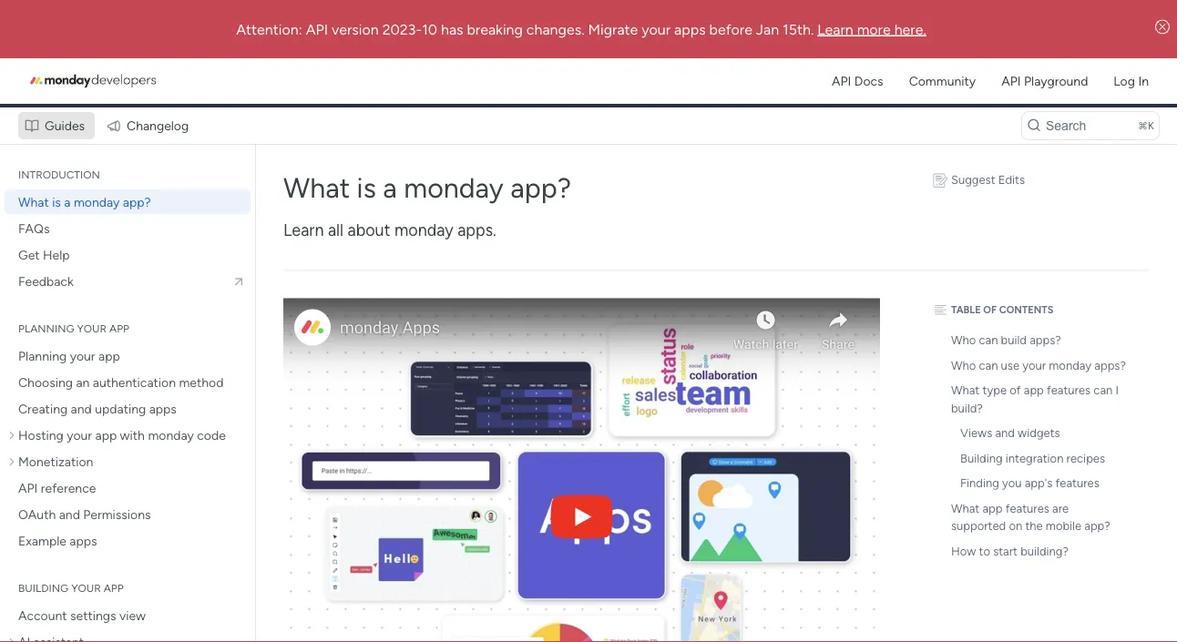 Task type: locate. For each thing, give the bounding box(es) containing it.
api
[[306, 21, 328, 38], [832, 73, 852, 89], [1002, 73, 1021, 89], [18, 480, 38, 496]]

features up the on the bottom right
[[1006, 501, 1050, 516]]

feedback
[[18, 273, 74, 289]]

updating
[[95, 401, 146, 417]]

a up 'learn all about monday apps.'
[[383, 171, 397, 204]]

views and widgets
[[961, 426, 1061, 441]]

oauth
[[18, 507, 56, 522]]

all
[[328, 221, 344, 240]]

1 horizontal spatial what is a monday app?
[[283, 171, 572, 204]]

features down recipes
[[1056, 476, 1100, 491]]

api playground
[[1002, 73, 1089, 89]]

community link
[[899, 67, 986, 95]]

what is a monday app? up 'learn all about monday apps.'
[[283, 171, 572, 204]]

guides link
[[18, 112, 95, 139]]

building integration recipes
[[961, 451, 1106, 466]]

how
[[952, 544, 977, 559]]

can left i
[[1094, 383, 1113, 398]]

monday apps framework image
[[24, 69, 160, 90]]

creating and updating apps
[[18, 401, 177, 417]]

what is a monday app? down introduction
[[18, 194, 151, 210]]

what up faqs
[[18, 194, 49, 210]]

changelog link
[[100, 112, 199, 139]]

app up supported
[[983, 501, 1003, 516]]

can left use
[[979, 358, 999, 373]]

can for use
[[979, 358, 999, 373]]

0 horizontal spatial apps
[[70, 533, 97, 549]]

0 vertical spatial who
[[952, 333, 977, 348]]

1 vertical spatial apps
[[149, 401, 177, 417]]

2 horizontal spatial app?
[[1085, 519, 1111, 534]]

widgets
[[1018, 426, 1061, 441]]

monday down who can build apps? link
[[1049, 358, 1092, 373]]

supported
[[952, 519, 1007, 534]]

learn
[[818, 21, 854, 38], [283, 221, 324, 240]]

what type of app features can i build? link
[[931, 378, 1131, 421]]

who for who can build apps?
[[952, 333, 977, 348]]

app's
[[1025, 476, 1053, 491]]

recipes
[[1067, 451, 1106, 466]]

start
[[994, 544, 1018, 559]]

your up planning your app link
[[77, 322, 107, 335]]

features inside what type of app features can i build?
[[1047, 383, 1091, 398]]

1 horizontal spatial building
[[961, 451, 1003, 466]]

your right use
[[1023, 358, 1047, 373]]

1 horizontal spatial is
[[357, 171, 376, 204]]

api left playground
[[1002, 73, 1021, 89]]

api for api reference
[[18, 480, 38, 496]]

0 vertical spatial apps?
[[1030, 333, 1062, 348]]

1 planning your app from the top
[[18, 322, 129, 335]]

how to start building?
[[952, 544, 1069, 559]]

finding you app's features
[[961, 476, 1100, 491]]

is up about
[[357, 171, 376, 204]]

1 vertical spatial apps?
[[1095, 358, 1127, 373]]

1 who from the top
[[952, 333, 977, 348]]

monetization link
[[5, 449, 251, 474]]

what up supported
[[952, 501, 980, 516]]

2 vertical spatial features
[[1006, 501, 1050, 516]]

apps? up who can use your monday apps?
[[1030, 333, 1062, 348]]

0 vertical spatial building
[[961, 451, 1003, 466]]

apps left before
[[675, 21, 706, 38]]

0 vertical spatial apps
[[675, 21, 706, 38]]

features down who can use your monday apps?
[[1047, 383, 1091, 398]]

who can use your monday apps? link
[[931, 353, 1131, 378]]

building up finding
[[961, 451, 1003, 466]]

monday
[[404, 171, 504, 204], [74, 194, 120, 210], [395, 221, 454, 240], [1049, 358, 1092, 373], [148, 428, 194, 443]]

1 vertical spatial planning your app
[[18, 348, 120, 364]]

0 vertical spatial learn
[[818, 21, 854, 38]]

mobile
[[1046, 519, 1082, 534]]

learn all about monday apps.
[[283, 221, 497, 240]]

1 vertical spatial building
[[18, 582, 69, 595]]

edits
[[999, 173, 1026, 187]]

api up oauth
[[18, 480, 38, 496]]

0 horizontal spatial app?
[[123, 194, 151, 210]]

who left 'build' on the bottom of the page
[[952, 333, 977, 348]]

1 vertical spatial planning
[[18, 348, 67, 364]]

who can use your monday apps?
[[952, 358, 1127, 373]]

0 vertical spatial can
[[979, 333, 999, 348]]

learn right 15th.
[[818, 21, 854, 38]]

apps down authentication
[[149, 401, 177, 417]]

what app features are supported on the mobile app?
[[952, 501, 1111, 534]]

app?
[[511, 171, 572, 204], [123, 194, 151, 210], [1085, 519, 1111, 534]]

i
[[1116, 383, 1119, 398]]

1 vertical spatial learn
[[283, 221, 324, 240]]

a
[[383, 171, 397, 204], [64, 194, 71, 210]]

settings
[[70, 608, 116, 623]]

0 vertical spatial features
[[1047, 383, 1091, 398]]

who for who can use your monday apps?
[[952, 358, 977, 373]]

apps? up i
[[1095, 358, 1127, 373]]

0 horizontal spatial learn
[[283, 221, 324, 240]]

view
[[119, 608, 146, 623]]

the
[[1026, 519, 1043, 534]]

changes.
[[527, 21, 585, 38]]

is down introduction
[[52, 194, 61, 210]]

api left version
[[306, 21, 328, 38]]

what up all
[[283, 171, 350, 204]]

building up account
[[18, 582, 69, 595]]

and right views
[[996, 426, 1015, 441]]

2 vertical spatial apps
[[70, 533, 97, 549]]

who up "build?"
[[952, 358, 977, 373]]

a down introduction
[[64, 194, 71, 210]]

2 vertical spatial and
[[59, 507, 80, 522]]

and down an
[[71, 401, 92, 417]]

apps?
[[1030, 333, 1062, 348], [1095, 358, 1127, 373]]

and down reference at the bottom left of the page
[[59, 507, 80, 522]]

monday right with
[[148, 428, 194, 443]]

2 who from the top
[[952, 358, 977, 373]]

1 horizontal spatial apps
[[149, 401, 177, 417]]

and for creating
[[71, 401, 92, 417]]

api reference
[[18, 480, 96, 496]]

0 horizontal spatial building
[[18, 582, 69, 595]]

who can build apps?
[[952, 333, 1062, 348]]

can for build
[[979, 333, 999, 348]]

and for oauth
[[59, 507, 80, 522]]

how to start building? link
[[931, 539, 1131, 564]]

learn left all
[[283, 221, 324, 240]]

planning down feedback
[[18, 322, 74, 335]]

1 vertical spatial who
[[952, 358, 977, 373]]

docs
[[855, 73, 884, 89]]

account settings view
[[18, 608, 146, 623]]

what type of app features can i build?
[[952, 383, 1119, 416]]

get help link
[[5, 242, 251, 267]]

what is a monday app?
[[283, 171, 572, 204], [18, 194, 151, 210]]

planning
[[18, 322, 74, 335], [18, 348, 67, 364]]

2 vertical spatial can
[[1094, 383, 1113, 398]]

jan
[[756, 21, 780, 38]]

account settings view link
[[5, 603, 251, 628]]

1 planning from the top
[[18, 322, 74, 335]]

0 vertical spatial and
[[71, 401, 92, 417]]

1 horizontal spatial learn
[[818, 21, 854, 38]]

apps down 'oauth and permissions'
[[70, 533, 97, 549]]

what up "build?"
[[952, 383, 980, 398]]

monday left apps.
[[395, 221, 454, 240]]

can left 'build' on the bottom of the page
[[979, 333, 999, 348]]

migrate
[[588, 21, 638, 38]]

0 vertical spatial planning
[[18, 322, 74, 335]]

what app features are supported on the mobile app? link
[[931, 496, 1131, 539]]

your up the 'account settings view' at the bottom left
[[71, 582, 101, 595]]

1 horizontal spatial a
[[383, 171, 397, 204]]

app up planning your app link
[[109, 322, 129, 335]]

register image
[[931, 173, 952, 188]]

use
[[1001, 358, 1020, 373]]

2 planning your app from the top
[[18, 348, 120, 364]]

0 vertical spatial planning your app
[[18, 322, 129, 335]]

app inside what type of app features can i build?
[[1024, 383, 1044, 398]]

attention:
[[236, 21, 302, 38]]

who
[[952, 333, 977, 348], [952, 358, 977, 373]]

search1 image
[[1027, 118, 1042, 132]]

example apps link
[[5, 529, 251, 553]]

2 horizontal spatial apps
[[675, 21, 706, 38]]

and
[[71, 401, 92, 417], [996, 426, 1015, 441], [59, 507, 80, 522]]

introduction
[[18, 168, 100, 181]]

show subpages for ai assistant image
[[9, 636, 18, 643]]

what
[[283, 171, 350, 204], [18, 194, 49, 210], [952, 383, 980, 398], [952, 501, 980, 516]]

app right of
[[1024, 383, 1044, 398]]

api left the docs
[[832, 73, 852, 89]]

suggest edits link
[[931, 171, 1131, 189]]

planning up the choosing on the bottom left of page
[[18, 348, 67, 364]]

1 vertical spatial and
[[996, 426, 1015, 441]]

breaking
[[467, 21, 523, 38]]

1 vertical spatial can
[[979, 358, 999, 373]]



Task type: vqa. For each thing, say whether or not it's contained in the screenshot.
the Get Help
yes



Task type: describe. For each thing, give the bounding box(es) containing it.
feedback link
[[5, 269, 251, 294]]

can inside what type of app features can i build?
[[1094, 383, 1113, 398]]

your up an
[[70, 348, 95, 364]]

permissions
[[83, 507, 151, 522]]

0 horizontal spatial a
[[64, 194, 71, 210]]

api docs
[[832, 73, 884, 89]]

what inside what type of app features can i build?
[[952, 383, 980, 398]]

1 horizontal spatial app?
[[511, 171, 572, 204]]

suggest
[[952, 173, 996, 187]]

faqs link
[[5, 216, 251, 241]]

monetization
[[18, 454, 93, 469]]

api docs link
[[822, 67, 894, 95]]

planning your app inside planning your app link
[[18, 348, 120, 364]]

views
[[961, 426, 993, 441]]

10
[[422, 21, 438, 38]]

0 horizontal spatial what is a monday app?
[[18, 194, 151, 210]]

building your app
[[18, 582, 124, 595]]

log in link
[[1104, 67, 1159, 95]]

example apps
[[18, 533, 97, 549]]

your down creating and updating apps
[[67, 428, 92, 443]]

you
[[1003, 476, 1022, 491]]

before
[[710, 21, 753, 38]]

0 horizontal spatial is
[[52, 194, 61, 210]]

type
[[983, 383, 1007, 398]]

building for building integration recipes
[[961, 451, 1003, 466]]

here.
[[895, 21, 927, 38]]

15th.
[[783, 21, 814, 38]]

an
[[76, 375, 90, 390]]

api reference link
[[5, 476, 251, 500]]

attention: api version 2023-10 has breaking changes. migrate your apps before jan 15th. learn more here.
[[236, 21, 927, 38]]

learn more here. link
[[818, 21, 927, 38]]

api for api docs
[[832, 73, 852, 89]]

app up choosing an authentication method
[[98, 348, 120, 364]]

monday up apps.
[[404, 171, 504, 204]]

oauth and permissions link
[[5, 502, 251, 527]]

authentication
[[93, 375, 176, 390]]

method
[[179, 375, 224, 390]]

example
[[18, 533, 66, 549]]

building integration recipes link
[[940, 446, 1131, 471]]

features inside what app features are supported on the mobile app?
[[1006, 501, 1050, 516]]

what inside what app features are supported on the mobile app?
[[952, 501, 980, 516]]

reference
[[41, 480, 96, 496]]

changelog
[[127, 118, 189, 134]]

show subpages for hosting your app with monday code image
[[9, 429, 18, 442]]

app up account settings view link
[[104, 582, 124, 595]]

code
[[197, 428, 226, 443]]

finding
[[961, 476, 1000, 491]]

hosting your app with monday code
[[18, 428, 226, 443]]

2 planning from the top
[[18, 348, 67, 364]]

on
[[1009, 519, 1023, 534]]

who can build apps? link
[[931, 328, 1131, 353]]

suggest edits
[[952, 173, 1026, 187]]

get help
[[18, 247, 70, 263]]

what is a monday app? link
[[5, 190, 251, 214]]

of
[[1010, 383, 1021, 398]]

are
[[1053, 501, 1069, 516]]

choosing
[[18, 375, 73, 390]]

hosting
[[18, 428, 64, 443]]

integration
[[1006, 451, 1064, 466]]

planning your app link
[[5, 344, 251, 368]]

building for building your app
[[18, 582, 69, 595]]

finding you app's features link
[[940, 471, 1131, 496]]

account
[[18, 608, 67, 623]]

monday up faqs link
[[74, 194, 120, 210]]

app left with
[[95, 428, 117, 443]]

changelog image
[[107, 119, 121, 133]]

version
[[332, 21, 379, 38]]

creating and updating apps link
[[5, 397, 251, 421]]

api playground link
[[992, 67, 1099, 95]]

building?
[[1021, 544, 1069, 559]]

build
[[1001, 333, 1027, 348]]

in
[[1139, 73, 1149, 89]]

app? inside what app features are supported on the mobile app?
[[1085, 519, 1111, 534]]

arrow up right image
[[232, 274, 246, 289]]

0 horizontal spatial apps?
[[1030, 333, 1062, 348]]

app inside what app features are supported on the mobile app?
[[983, 501, 1003, 516]]

about
[[348, 221, 391, 240]]

help
[[43, 247, 70, 263]]

1 horizontal spatial apps?
[[1095, 358, 1127, 373]]

build?
[[952, 401, 983, 416]]

to
[[979, 544, 991, 559]]

get
[[18, 247, 40, 263]]

search
[[1046, 119, 1087, 133]]

and for views
[[996, 426, 1015, 441]]

api for api playground
[[1002, 73, 1021, 89]]

views and widgets link
[[940, 421, 1131, 446]]

guides image
[[25, 119, 39, 133]]

with
[[120, 428, 145, 443]]

your right migrate
[[642, 21, 671, 38]]

2023-
[[383, 21, 422, 38]]

apps.
[[458, 221, 497, 240]]

log
[[1114, 73, 1136, 89]]

show subpages for monetization image
[[9, 455, 18, 468]]

choosing an authentication method link
[[5, 370, 251, 395]]

community
[[909, 73, 976, 89]]

⌘k
[[1139, 119, 1155, 132]]

1 vertical spatial features
[[1056, 476, 1100, 491]]

has
[[441, 21, 464, 38]]



